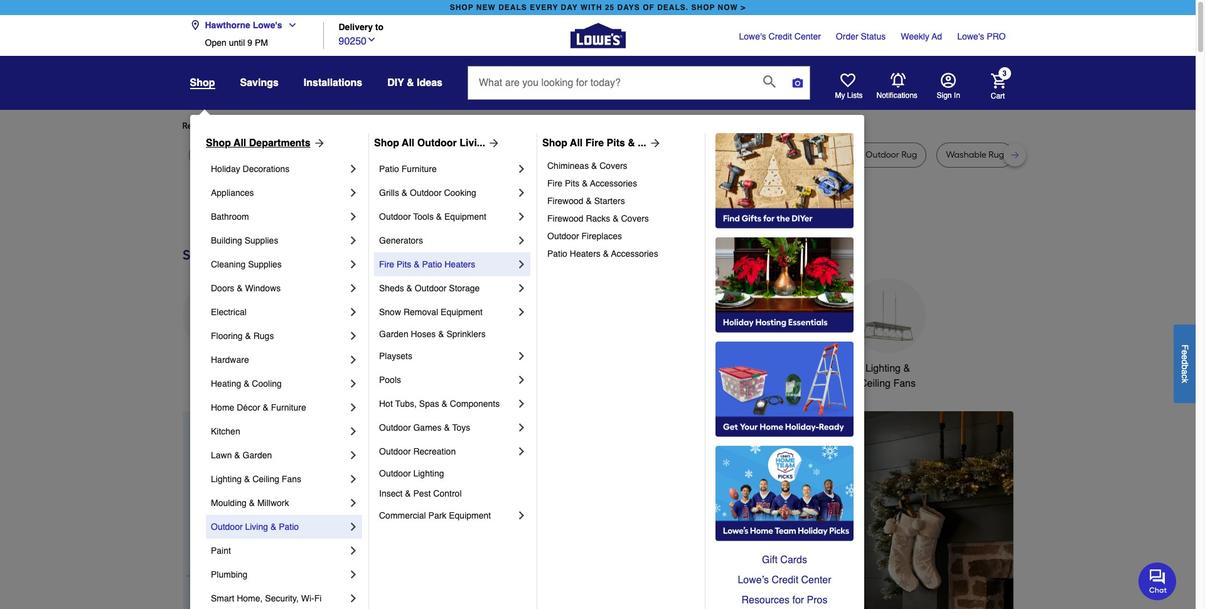 Task type: locate. For each thing, give the bounding box(es) containing it.
accessories for patio heaters & accessories
[[611, 249, 659, 259]]

washable for washable area rug
[[730, 149, 770, 160]]

lowe's for lowe's credit center
[[740, 31, 767, 41]]

lowe's credit center
[[738, 575, 832, 586]]

all inside shop all departments link
[[234, 138, 246, 149]]

chevron right image for generators
[[516, 234, 528, 247]]

e up b at bottom right
[[1181, 355, 1191, 359]]

2 horizontal spatial shop
[[543, 138, 568, 149]]

1 area from the left
[[321, 149, 340, 160]]

outdoor up "insect"
[[379, 469, 411, 479]]

shop
[[206, 138, 231, 149], [374, 138, 399, 149], [543, 138, 568, 149]]

decorations inside 'button'
[[384, 378, 438, 389]]

0 vertical spatial garden
[[379, 329, 409, 339]]

heaters up storage
[[445, 259, 476, 269]]

camera image
[[792, 77, 804, 89]]

0 horizontal spatial bathroom
[[211, 212, 249, 222]]

now
[[718, 3, 739, 12]]

equipment
[[445, 212, 487, 222], [441, 307, 483, 317], [449, 511, 491, 521]]

1 horizontal spatial for
[[395, 121, 406, 131]]

fire for fire pits & accessories
[[548, 178, 563, 188]]

accessories up starters
[[590, 178, 638, 188]]

lowe's left pro
[[958, 31, 985, 41]]

outdoor tools & equipment link
[[379, 205, 516, 229]]

shop up 5x8
[[206, 138, 231, 149]]

chevron right image
[[347, 187, 360, 199], [516, 187, 528, 199], [516, 234, 528, 247], [347, 258, 360, 271], [516, 282, 528, 295], [347, 306, 360, 318], [516, 306, 528, 318], [347, 330, 360, 342], [347, 354, 360, 366], [516, 374, 528, 386], [347, 377, 360, 390], [347, 401, 360, 414], [347, 425, 360, 438], [347, 497, 360, 509], [516, 509, 528, 522], [347, 521, 360, 533], [347, 545, 360, 557]]

1 vertical spatial home
[[211, 403, 234, 413]]

chevron right image
[[347, 163, 360, 175], [516, 163, 528, 175], [347, 210, 360, 223], [516, 210, 528, 223], [347, 234, 360, 247], [516, 258, 528, 271], [347, 282, 360, 295], [516, 350, 528, 362], [516, 398, 528, 410], [516, 421, 528, 434], [516, 445, 528, 458], [347, 449, 360, 462], [347, 473, 360, 485], [347, 568, 360, 581], [347, 592, 360, 605]]

lighting
[[866, 363, 901, 374], [414, 469, 444, 479], [211, 474, 242, 484]]

1 horizontal spatial all
[[402, 138, 415, 149]]

0 vertical spatial appliances
[[211, 188, 254, 198]]

1 horizontal spatial fans
[[894, 378, 916, 389]]

all inside shop all outdoor livi... 'link'
[[402, 138, 415, 149]]

chevron right image for electrical
[[347, 306, 360, 318]]

2 horizontal spatial lighting
[[866, 363, 901, 374]]

1 horizontal spatial garden
[[379, 329, 409, 339]]

order status
[[836, 31, 886, 41]]

fans inside lighting & ceiling fans
[[894, 378, 916, 389]]

roth up chimineas
[[539, 149, 557, 160]]

you up "shop all outdoor livi..."
[[408, 121, 423, 131]]

1 vertical spatial chevron down image
[[367, 34, 377, 44]]

1 vertical spatial smart
[[211, 593, 234, 604]]

to
[[375, 22, 384, 32]]

kitchen inside button
[[470, 363, 504, 374]]

8 rug from the left
[[902, 149, 918, 160]]

1 arrow right image from the left
[[311, 137, 326, 149]]

0 horizontal spatial arrow right image
[[486, 137, 501, 149]]

home inside home décor & furniture link
[[211, 403, 234, 413]]

outdoor up outdoor lighting
[[379, 447, 411, 457]]

1 e from the top
[[1181, 350, 1191, 355]]

you left more
[[297, 121, 311, 131]]

all for fire
[[570, 138, 583, 149]]

shop left now
[[692, 3, 716, 12]]

2 you from the left
[[408, 121, 423, 131]]

b
[[1181, 364, 1191, 369]]

garden down 'kitchen' link
[[243, 450, 272, 460]]

1 roth from the left
[[539, 149, 557, 160]]

1 rug from the left
[[198, 149, 214, 160]]

fire down recommended searches for you heading
[[586, 138, 604, 149]]

1 horizontal spatial lighting & ceiling fans
[[860, 363, 916, 389]]

1 vertical spatial kitchen
[[211, 426, 240, 436]]

1 vertical spatial garden
[[243, 450, 272, 460]]

lighting & ceiling fans
[[860, 363, 916, 389], [211, 474, 301, 484]]

recommended
[[182, 121, 243, 131]]

outdoor down hot
[[379, 423, 411, 433]]

1 horizontal spatial washable
[[947, 149, 987, 160]]

until
[[229, 38, 245, 48]]

1 vertical spatial arrow right image
[[991, 521, 1003, 534]]

garden up playsets at left bottom
[[379, 329, 409, 339]]

heaters
[[570, 249, 601, 259], [445, 259, 476, 269]]

arrow right image
[[486, 137, 501, 149], [991, 521, 1003, 534]]

flooring & rugs link
[[211, 324, 347, 348]]

0 vertical spatial smart
[[765, 363, 791, 374]]

center up the pros
[[802, 575, 832, 586]]

racks
[[586, 214, 611, 224]]

1 firewood from the top
[[548, 196, 584, 206]]

chevron right image for lawn & garden
[[347, 449, 360, 462]]

outdoor recreation
[[379, 447, 456, 457]]

generators link
[[379, 229, 516, 252]]

1 vertical spatial supplies
[[248, 259, 282, 269]]

bathroom
[[211, 212, 249, 222], [676, 363, 719, 374]]

1 shop from the left
[[206, 138, 231, 149]]

park
[[429, 511, 447, 521]]

0 horizontal spatial shop
[[450, 3, 474, 12]]

heaters down outdoor fireplaces
[[570, 249, 601, 259]]

5x8
[[216, 149, 230, 160]]

allen down ...
[[625, 149, 644, 160]]

1 vertical spatial lighting & ceiling fans
[[211, 474, 301, 484]]

90250 button
[[339, 32, 377, 49]]

3 all from the left
[[570, 138, 583, 149]]

1 horizontal spatial chevron down image
[[367, 34, 377, 44]]

smart for smart home
[[765, 363, 791, 374]]

0 horizontal spatial lighting & ceiling fans
[[211, 474, 301, 484]]

outdoor games & toys link
[[379, 416, 516, 440]]

garden
[[379, 329, 409, 339], [243, 450, 272, 460]]

1 vertical spatial center
[[802, 575, 832, 586]]

rug rug
[[259, 149, 292, 160]]

1 vertical spatial bathroom
[[676, 363, 719, 374]]

more
[[322, 121, 342, 131]]

cleaning supplies link
[[211, 252, 347, 276]]

decorations down christmas
[[384, 378, 438, 389]]

50 percent off all artificial christmas trees, holiday lights and more. image
[[405, 411, 1014, 609]]

chevron right image for flooring & rugs
[[347, 330, 360, 342]]

0 vertical spatial supplies
[[245, 236, 278, 246]]

chevron right image for home décor & furniture
[[347, 401, 360, 414]]

outdoor inside "link"
[[379, 447, 411, 457]]

1 horizontal spatial home
[[794, 363, 821, 374]]

chevron right image for commercial park equipment
[[516, 509, 528, 522]]

shop down more suggestions for you link
[[374, 138, 399, 149]]

covers up fire pits & accessories link
[[600, 161, 628, 171]]

all inside shop all fire pits & ... link
[[570, 138, 583, 149]]

lowe's credit center
[[740, 31, 821, 41]]

1 horizontal spatial ceiling
[[860, 378, 891, 389]]

outdoor for outdoor games & toys
[[379, 423, 411, 433]]

games
[[414, 423, 442, 433]]

3 area from the left
[[773, 149, 791, 160]]

patio down the moulding & millwork link
[[279, 522, 299, 532]]

recommended searches for you heading
[[182, 120, 1014, 133]]

firewood up outdoor fireplaces
[[548, 214, 584, 224]]

2 all from the left
[[402, 138, 415, 149]]

Search Query text field
[[468, 67, 754, 99]]

1 vertical spatial decorations
[[384, 378, 438, 389]]

lowe's home improvement cart image
[[991, 73, 1006, 88]]

for left the pros
[[793, 595, 805, 606]]

appliances button
[[182, 278, 258, 376]]

0 horizontal spatial decorations
[[243, 164, 290, 174]]

appliances inside button
[[196, 363, 245, 374]]

pro
[[987, 31, 1006, 41]]

chevron right image for hardware
[[347, 354, 360, 366]]

2 washable from the left
[[947, 149, 987, 160]]

appliances down holiday
[[211, 188, 254, 198]]

cooling
[[252, 379, 282, 389]]

covers
[[600, 161, 628, 171], [621, 214, 649, 224]]

kitchen for kitchen faucets
[[470, 363, 504, 374]]

allen for allen and roth area rug
[[499, 149, 518, 160]]

for up furniture
[[395, 121, 406, 131]]

plumbing
[[211, 570, 248, 580]]

moulding & millwork link
[[211, 491, 347, 515]]

smart home button
[[755, 278, 831, 376]]

chimineas
[[548, 161, 589, 171]]

equipment for park
[[449, 511, 491, 521]]

0 vertical spatial credit
[[769, 31, 793, 41]]

0 horizontal spatial kitchen
[[211, 426, 240, 436]]

0 horizontal spatial home
[[211, 403, 234, 413]]

all up chimineas
[[570, 138, 583, 149]]

0 vertical spatial bathroom
[[211, 212, 249, 222]]

3 shop from the left
[[543, 138, 568, 149]]

arrow right image inside shop all departments link
[[311, 137, 326, 149]]

f
[[1181, 344, 1191, 350]]

0 vertical spatial fans
[[894, 378, 916, 389]]

new
[[477, 3, 496, 12]]

credit up resources for pros link
[[772, 575, 799, 586]]

for inside resources for pros link
[[793, 595, 805, 606]]

1 horizontal spatial roth
[[665, 149, 683, 160]]

chevron right image for building supplies
[[347, 234, 360, 247]]

& inside 'link'
[[438, 329, 444, 339]]

0 vertical spatial home
[[794, 363, 821, 374]]

all down the recommended searches for you
[[234, 138, 246, 149]]

2 vertical spatial pits
[[397, 259, 412, 269]]

kitchen up "lawn"
[[211, 426, 240, 436]]

e up d
[[1181, 350, 1191, 355]]

rugs
[[254, 331, 274, 341]]

chevron right image for pools
[[516, 374, 528, 386]]

1 vertical spatial credit
[[772, 575, 799, 586]]

pits down generators
[[397, 259, 412, 269]]

shop for shop all outdoor livi...
[[374, 138, 399, 149]]

firewood & starters link
[[548, 192, 696, 210]]

arrow right image inside shop all fire pits & ... link
[[647, 137, 662, 149]]

roth
[[539, 149, 557, 160], [665, 149, 683, 160]]

0 horizontal spatial you
[[297, 121, 311, 131]]

allen for allen and roth rug
[[625, 149, 644, 160]]

outdoor
[[866, 149, 900, 160]]

chevron right image for bathroom
[[347, 210, 360, 223]]

livi...
[[460, 138, 486, 149]]

patio heaters & accessories link
[[548, 245, 696, 263]]

0 vertical spatial pits
[[607, 138, 625, 149]]

fire pits & accessories link
[[548, 175, 696, 192]]

1 horizontal spatial decorations
[[384, 378, 438, 389]]

cart
[[991, 91, 1006, 100]]

washable
[[730, 149, 770, 160], [947, 149, 987, 160]]

1 all from the left
[[234, 138, 246, 149]]

outdoor left fireplaces
[[548, 231, 579, 241]]

and
[[521, 149, 537, 160], [646, 149, 663, 160]]

firewood for firewood racks & covers
[[548, 214, 584, 224]]

outdoor down moulding
[[211, 522, 243, 532]]

center for lowe's credit center
[[802, 575, 832, 586]]

2 horizontal spatial pits
[[607, 138, 625, 149]]

lowe's
[[253, 20, 282, 30], [740, 31, 767, 41], [958, 31, 985, 41]]

shop left new
[[450, 3, 474, 12]]

1 horizontal spatial lowe's
[[740, 31, 767, 41]]

chevron right image for kitchen
[[347, 425, 360, 438]]

2 arrow right image from the left
[[647, 137, 662, 149]]

0 horizontal spatial chevron down image
[[282, 20, 297, 30]]

sheds
[[379, 283, 404, 293]]

for for searches
[[284, 121, 295, 131]]

equipment up the sprinklers
[[441, 307, 483, 317]]

1 horizontal spatial kitchen
[[470, 363, 504, 374]]

2 horizontal spatial for
[[793, 595, 805, 606]]

1 horizontal spatial shop
[[692, 3, 716, 12]]

equipment down insect & pest control link
[[449, 511, 491, 521]]

1 horizontal spatial allen
[[625, 149, 644, 160]]

outdoor up tools
[[410, 188, 442, 198]]

0 horizontal spatial for
[[284, 121, 295, 131]]

appliances up heating
[[196, 363, 245, 374]]

None search field
[[468, 66, 811, 111]]

home décor & furniture link
[[211, 396, 347, 420]]

shop inside 'link'
[[374, 138, 399, 149]]

outdoor up desk
[[417, 138, 457, 149]]

arrow right image for shop all fire pits & ...
[[647, 137, 662, 149]]

1 vertical spatial firewood
[[548, 214, 584, 224]]

2 firewood from the top
[[548, 214, 584, 224]]

1 vertical spatial fire
[[548, 178, 563, 188]]

1 horizontal spatial bathroom
[[676, 363, 719, 374]]

patio up the sheds & outdoor storage
[[422, 259, 442, 269]]

arrow right image
[[311, 137, 326, 149], [647, 137, 662, 149]]

holiday hosting essentials. image
[[716, 237, 854, 333]]

1 horizontal spatial smart
[[765, 363, 791, 374]]

for
[[284, 121, 295, 131], [395, 121, 406, 131], [793, 595, 805, 606]]

0 horizontal spatial garden
[[243, 450, 272, 460]]

shop for shop all departments
[[206, 138, 231, 149]]

2 and from the left
[[646, 149, 663, 160]]

roth up fire pits & accessories link
[[665, 149, 683, 160]]

washable for washable rug
[[947, 149, 987, 160]]

arrow right image down more
[[311, 137, 326, 149]]

arrow right image up chimineas & covers link at the top
[[647, 137, 662, 149]]

1 you from the left
[[297, 121, 311, 131]]

all for outdoor
[[402, 138, 415, 149]]

1 horizontal spatial you
[[408, 121, 423, 131]]

7 rug from the left
[[794, 149, 809, 160]]

1 and from the left
[[521, 149, 537, 160]]

shop
[[450, 3, 474, 12], [692, 3, 716, 12]]

patio down furniture
[[379, 164, 399, 174]]

0 horizontal spatial fans
[[282, 474, 301, 484]]

bathroom button
[[660, 278, 735, 376]]

2 horizontal spatial lowe's
[[958, 31, 985, 41]]

1 horizontal spatial fire
[[548, 178, 563, 188]]

2 horizontal spatial all
[[570, 138, 583, 149]]

center for lowe's credit center
[[795, 31, 821, 41]]

pits up chimineas & covers link at the top
[[607, 138, 625, 149]]

lighting & ceiling fans inside button
[[860, 363, 916, 389]]

chevron right image for appliances
[[347, 187, 360, 199]]

chevron right image for holiday decorations
[[347, 163, 360, 175]]

all up furniture
[[402, 138, 415, 149]]

1 horizontal spatial arrow right image
[[647, 137, 662, 149]]

for up 'departments'
[[284, 121, 295, 131]]

equipment down the cooking
[[445, 212, 487, 222]]

lowe's home team holiday picks. image
[[716, 446, 854, 541]]

1 allen from the left
[[499, 149, 518, 160]]

2 allen from the left
[[625, 149, 644, 160]]

smart inside button
[[765, 363, 791, 374]]

6 rug from the left
[[685, 149, 701, 160]]

wi-
[[301, 593, 314, 604]]

chevron right image for plumbing
[[347, 568, 360, 581]]

supplies up cleaning supplies at left
[[245, 236, 278, 246]]

2 vertical spatial fire
[[379, 259, 394, 269]]

1 horizontal spatial shop
[[374, 138, 399, 149]]

chevron down image
[[282, 20, 297, 30], [367, 34, 377, 44]]

supplies up windows
[[248, 259, 282, 269]]

chevron down image inside hawthorne lowe's button
[[282, 20, 297, 30]]

firewood down fire pits & accessories
[[548, 196, 584, 206]]

0 vertical spatial arrow right image
[[486, 137, 501, 149]]

chevron right image for smart home, security, wi-fi
[[347, 592, 360, 605]]

0 horizontal spatial area
[[321, 149, 340, 160]]

fire down chimineas
[[548, 178, 563, 188]]

2 shop from the left
[[374, 138, 399, 149]]

2 vertical spatial equipment
[[449, 511, 491, 521]]

chevron right image for heating & cooling
[[347, 377, 360, 390]]

pits for fire pits & accessories
[[565, 178, 580, 188]]

0 horizontal spatial arrow right image
[[311, 137, 326, 149]]

snow removal equipment link
[[379, 300, 516, 324]]

hawthorne
[[205, 20, 250, 30]]

chevron right image for outdoor games & toys
[[516, 421, 528, 434]]

0 horizontal spatial shop
[[206, 138, 231, 149]]

0 horizontal spatial pits
[[397, 259, 412, 269]]

1 vertical spatial pits
[[565, 178, 580, 188]]

accessories down outdoor fireplaces link
[[611, 249, 659, 259]]

2 e from the top
[[1181, 355, 1191, 359]]

0 horizontal spatial furniture
[[271, 403, 306, 413]]

delivery to
[[339, 22, 384, 32]]

0 vertical spatial ceiling
[[860, 378, 891, 389]]

furniture up 'kitchen' link
[[271, 403, 306, 413]]

1 horizontal spatial area
[[559, 149, 578, 160]]

allen right desk
[[499, 149, 518, 160]]

lowe's home improvement logo image
[[571, 8, 626, 63]]

playsets link
[[379, 344, 516, 368]]

2 roth from the left
[[665, 149, 683, 160]]

diy & ideas
[[388, 77, 443, 89]]

insect
[[379, 489, 403, 499]]

2 horizontal spatial area
[[773, 149, 791, 160]]

shop up "allen and roth area rug"
[[543, 138, 568, 149]]

0 vertical spatial equipment
[[445, 212, 487, 222]]

lowe's home improvement notification center image
[[891, 73, 906, 88]]

living
[[245, 522, 268, 532]]

fire
[[586, 138, 604, 149], [548, 178, 563, 188], [379, 259, 394, 269]]

0 vertical spatial chevron down image
[[282, 20, 297, 30]]

e
[[1181, 350, 1191, 355], [1181, 355, 1191, 359]]

outdoor for outdoor lighting
[[379, 469, 411, 479]]

home
[[794, 363, 821, 374], [211, 403, 234, 413]]

chevron right image for fire pits & patio heaters
[[516, 258, 528, 271]]

firewood for firewood & starters
[[548, 196, 584, 206]]

lowe's home improvement account image
[[941, 73, 956, 88]]

outdoor for outdoor fireplaces
[[548, 231, 579, 241]]

k
[[1181, 379, 1191, 383]]

allen and roth rug
[[625, 149, 701, 160]]

lowe's down >
[[740, 31, 767, 41]]

chevron right image for doors & windows
[[347, 282, 360, 295]]

0 vertical spatial furniture
[[402, 164, 437, 174]]

0 vertical spatial center
[[795, 31, 821, 41]]

0 horizontal spatial and
[[521, 149, 537, 160]]

diy & ideas button
[[388, 72, 443, 94]]

0 vertical spatial kitchen
[[470, 363, 504, 374]]

chat invite button image
[[1139, 562, 1178, 600]]

1 horizontal spatial lighting
[[414, 469, 444, 479]]

0 vertical spatial fire
[[586, 138, 604, 149]]

indoor outdoor rug
[[838, 149, 918, 160]]

furniture down furniture
[[402, 164, 437, 174]]

3
[[1003, 69, 1007, 78]]

outdoor down grills
[[379, 212, 411, 222]]

you for more suggestions for you
[[408, 121, 423, 131]]

1 horizontal spatial and
[[646, 149, 663, 160]]

outdoor fireplaces link
[[548, 227, 696, 245]]

for inside more suggestions for you link
[[395, 121, 406, 131]]

christmas
[[388, 363, 434, 374]]

pools link
[[379, 368, 516, 392]]

credit up search icon at the top of the page
[[769, 31, 793, 41]]

center left order
[[795, 31, 821, 41]]

decorations down rug rug
[[243, 164, 290, 174]]

tubs,
[[395, 399, 417, 409]]

center
[[795, 31, 821, 41], [802, 575, 832, 586]]

pits down chimineas
[[565, 178, 580, 188]]

9 rug from the left
[[989, 149, 1005, 160]]

order
[[836, 31, 859, 41]]

1 horizontal spatial pits
[[565, 178, 580, 188]]

3 rug from the left
[[276, 149, 292, 160]]

fire up sheds
[[379, 259, 394, 269]]

0 horizontal spatial roth
[[539, 149, 557, 160]]

location image
[[190, 20, 200, 30]]

covers down the firewood & starters link
[[621, 214, 649, 224]]

0 horizontal spatial allen
[[499, 149, 518, 160]]

lowe's up pm on the top left of page
[[253, 20, 282, 30]]

& inside lighting & ceiling fans
[[904, 363, 911, 374]]

1 horizontal spatial heaters
[[570, 249, 601, 259]]

kitchen up the components in the bottom of the page
[[470, 363, 504, 374]]

recommended searches for you
[[182, 121, 311, 131]]

0 vertical spatial firewood
[[548, 196, 584, 206]]

arrow left image
[[416, 521, 429, 534]]

open
[[205, 38, 227, 48]]

hardware
[[211, 355, 249, 365]]

insect & pest control link
[[379, 484, 528, 504]]

0 vertical spatial decorations
[[243, 164, 290, 174]]

1 washable from the left
[[730, 149, 770, 160]]



Task type: describe. For each thing, give the bounding box(es) containing it.
outdoor inside 'link'
[[417, 138, 457, 149]]

furniture
[[387, 149, 422, 160]]

windows
[[245, 283, 281, 293]]

sprinklers
[[447, 329, 486, 339]]

0 horizontal spatial heaters
[[445, 259, 476, 269]]

weekly
[[901, 31, 930, 41]]

chevron right image for paint
[[347, 545, 360, 557]]

smart home, security, wi-fi
[[211, 593, 322, 604]]

fi
[[314, 593, 322, 604]]

fire pits & patio heaters
[[379, 259, 476, 269]]

tools
[[413, 212, 434, 222]]

shop for shop all fire pits & ...
[[543, 138, 568, 149]]

shop 25 days of deals by category image
[[182, 244, 1014, 265]]

scroll to item #3 image
[[706, 607, 739, 609]]

outdoor fireplaces
[[548, 231, 622, 241]]

hawthorne lowe's
[[205, 20, 282, 30]]

heating
[[211, 379, 241, 389]]

cleaning supplies
[[211, 259, 282, 269]]

credit for lowe's
[[769, 31, 793, 41]]

chevron right image for hot tubs, spas & components
[[516, 398, 528, 410]]

appliances link
[[211, 181, 347, 205]]

90250
[[339, 36, 367, 47]]

paint
[[211, 546, 231, 556]]

fire pits & patio heaters link
[[379, 252, 516, 276]]

arrow right image inside shop all outdoor livi... 'link'
[[486, 137, 501, 149]]

holiday decorations link
[[211, 157, 347, 181]]

1 vertical spatial covers
[[621, 214, 649, 224]]

more suggestions for you link
[[322, 120, 433, 133]]

generators
[[379, 236, 423, 246]]

kitchen for kitchen
[[211, 426, 240, 436]]

searches
[[245, 121, 282, 131]]

25 days of deals. don't miss deals every day. same-day delivery on in-stock orders placed by 2 p m. image
[[182, 411, 385, 609]]

ideas
[[417, 77, 443, 89]]

decorations for christmas
[[384, 378, 438, 389]]

sign in button
[[937, 73, 961, 100]]

sign in
[[937, 91, 961, 100]]

washable area rug
[[730, 149, 809, 160]]

supplies for cleaning supplies
[[248, 259, 282, 269]]

fire for fire pits & patio heaters
[[379, 259, 394, 269]]

gift
[[762, 555, 778, 566]]

0 horizontal spatial lighting
[[211, 474, 242, 484]]

pits for fire pits & patio heaters
[[397, 259, 412, 269]]

outdoor games & toys
[[379, 423, 471, 433]]

lowe's credit center link
[[716, 570, 854, 590]]

starters
[[595, 196, 625, 206]]

doors
[[211, 283, 234, 293]]

0 vertical spatial covers
[[600, 161, 628, 171]]

lowe's inside button
[[253, 20, 282, 30]]

shop new deals every day with 25 days of deals. shop now > link
[[448, 0, 749, 15]]

kitchen link
[[211, 420, 347, 443]]

chevron right image for grills & outdoor cooking
[[516, 187, 528, 199]]

lowe's home improvement lists image
[[841, 73, 856, 88]]

lighting inside lighting & ceiling fans
[[866, 363, 901, 374]]

1 vertical spatial furniture
[[271, 403, 306, 413]]

chevron right image for sheds & outdoor storage
[[516, 282, 528, 295]]

accessories for fire pits & accessories
[[590, 178, 638, 188]]

patio furniture
[[379, 164, 437, 174]]

garden hoses & sprinklers
[[379, 329, 486, 339]]

installations button
[[304, 72, 363, 94]]

outdoor for outdoor tools & equipment
[[379, 212, 411, 222]]

1 horizontal spatial furniture
[[402, 164, 437, 174]]

1 vertical spatial ceiling
[[253, 474, 279, 484]]

roth for rug
[[665, 149, 683, 160]]

c
[[1181, 374, 1191, 379]]

grills
[[379, 188, 399, 198]]

suggestions
[[344, 121, 393, 131]]

lighting & ceiling fans button
[[851, 278, 926, 391]]

faucets
[[507, 363, 543, 374]]

electrical link
[[211, 300, 347, 324]]

2 shop from the left
[[692, 3, 716, 12]]

smart for smart home, security, wi-fi
[[211, 593, 234, 604]]

pros
[[807, 595, 828, 606]]

outdoor recreation link
[[379, 440, 516, 463]]

commercial
[[379, 511, 426, 521]]

cooking
[[444, 188, 477, 198]]

status
[[861, 31, 886, 41]]

firewood racks & covers
[[548, 214, 649, 224]]

savings
[[240, 77, 279, 89]]

lowe's credit center link
[[740, 30, 821, 43]]

decorations for holiday
[[243, 164, 290, 174]]

25
[[605, 3, 615, 12]]

outdoor up snow removal equipment
[[415, 283, 447, 293]]

doors & windows
[[211, 283, 281, 293]]

home inside smart home button
[[794, 363, 821, 374]]

flooring
[[211, 331, 243, 341]]

fireplaces
[[582, 231, 622, 241]]

flooring & rugs
[[211, 331, 274, 341]]

weekly ad link
[[901, 30, 943, 43]]

outdoor lighting
[[379, 469, 444, 479]]

2 area from the left
[[559, 149, 578, 160]]

chevron right image for snow removal equipment
[[516, 306, 528, 318]]

chevron right image for outdoor recreation
[[516, 445, 528, 458]]

chimineas & covers
[[548, 161, 628, 171]]

you for recommended searches for you
[[297, 121, 311, 131]]

supplies for building supplies
[[245, 236, 278, 246]]

weekly ad
[[901, 31, 943, 41]]

1 shop from the left
[[450, 3, 474, 12]]

lowe's for lowe's pro
[[958, 31, 985, 41]]

resources
[[742, 595, 790, 606]]

resources for pros
[[742, 595, 828, 606]]

5 rug from the left
[[580, 149, 596, 160]]

spas
[[419, 399, 439, 409]]

and for allen and roth rug
[[646, 149, 663, 160]]

arrow right image for shop all departments
[[311, 137, 326, 149]]

shop all departments
[[206, 138, 311, 149]]

credit for lowe's
[[772, 575, 799, 586]]

all for departments
[[234, 138, 246, 149]]

and for allen and roth area rug
[[521, 149, 537, 160]]

roth for area
[[539, 149, 557, 160]]

shop all fire pits & ...
[[543, 138, 647, 149]]

bathroom inside button
[[676, 363, 719, 374]]

area rug
[[321, 149, 358, 160]]

in
[[955, 91, 961, 100]]

shop new deals every day with 25 days of deals. shop now >
[[450, 3, 746, 12]]

chevron right image for cleaning supplies
[[347, 258, 360, 271]]

gift cards
[[762, 555, 808, 566]]

recreation
[[414, 447, 456, 457]]

delivery
[[339, 22, 373, 32]]

paint link
[[211, 539, 347, 563]]

toys
[[453, 423, 471, 433]]

lowe's wishes you and your family a happy hanukkah. image
[[182, 200, 1014, 232]]

kitchen faucets button
[[469, 278, 544, 376]]

lawn & garden
[[211, 450, 272, 460]]

d
[[1181, 359, 1191, 364]]

find gifts for the diyer. image
[[716, 133, 854, 229]]

chevron right image for moulding & millwork
[[347, 497, 360, 509]]

chevron down image inside 90250 button
[[367, 34, 377, 44]]

2 rug from the left
[[259, 149, 274, 160]]

ceiling inside lighting & ceiling fans
[[860, 378, 891, 389]]

patio down outdoor fireplaces
[[548, 249, 568, 259]]

garden inside 'link'
[[379, 329, 409, 339]]

1 horizontal spatial arrow right image
[[991, 521, 1003, 534]]

patio furniture link
[[379, 157, 516, 181]]

chevron right image for patio furniture
[[516, 163, 528, 175]]

0 vertical spatial heaters
[[570, 249, 601, 259]]

1 vertical spatial fans
[[282, 474, 301, 484]]

patio heaters & accessories
[[548, 249, 659, 259]]

>
[[741, 3, 746, 12]]

pools
[[379, 375, 401, 385]]

outdoor for outdoor living & patio
[[211, 522, 243, 532]]

moulding
[[211, 498, 247, 508]]

chevron right image for outdoor tools & equipment
[[516, 210, 528, 223]]

4 rug from the left
[[342, 149, 358, 160]]

chevron right image for playsets
[[516, 350, 528, 362]]

every
[[530, 3, 559, 12]]

equipment for removal
[[441, 307, 483, 317]]

search image
[[764, 75, 776, 88]]

moulding & millwork
[[211, 498, 289, 508]]

control
[[434, 489, 462, 499]]

storage
[[449, 283, 480, 293]]

outdoor for outdoor recreation
[[379, 447, 411, 457]]

plumbing link
[[211, 563, 347, 587]]

chevron right image for outdoor living & patio
[[347, 521, 360, 533]]

outdoor tools & equipment
[[379, 212, 487, 222]]

get your home holiday-ready. image
[[716, 342, 854, 437]]

for for suggestions
[[395, 121, 406, 131]]

chevron right image for lighting & ceiling fans
[[347, 473, 360, 485]]

with
[[581, 3, 603, 12]]



Task type: vqa. For each thing, say whether or not it's contained in the screenshot.
cooker
no



